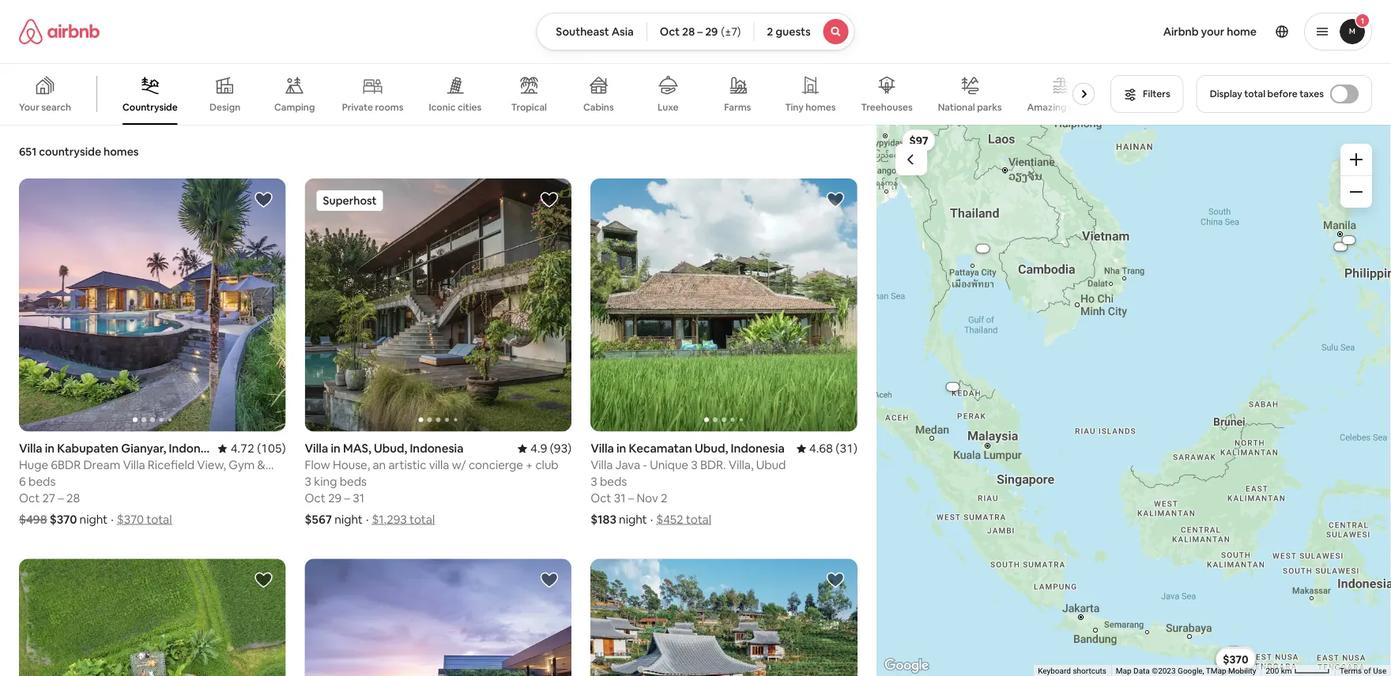 Task type: vqa. For each thing, say whether or not it's contained in the screenshot.
Jan
no



Task type: locate. For each thing, give the bounding box(es) containing it.
$97
[[909, 133, 928, 148]]

1 horizontal spatial 28
[[682, 25, 695, 39]]

– down house,
[[344, 491, 350, 506]]

$370 inside button
[[1223, 653, 1248, 667]]

night inside villa in kecamatan ubud, indonesia villa java - unique 3 bdr. villa, ubud 3 beds oct 31 – nov 2 $183 night · $452 total
[[619, 512, 647, 528]]

tropical
[[511, 101, 547, 113]]

design
[[210, 101, 241, 113]]

zoom out image
[[1350, 186, 1363, 198]]

2 horizontal spatial ·
[[650, 512, 653, 528]]

oct up $183
[[591, 491, 611, 506]]

$370
[[50, 512, 77, 528], [117, 512, 144, 528], [1223, 653, 1248, 667]]

$183
[[591, 512, 616, 528]]

0 horizontal spatial 29
[[328, 491, 342, 506]]

indonesia inside villa in kecamatan ubud, indonesia villa java - unique 3 bdr. villa, ubud 3 beds oct 31 – nov 2 $183 night · $452 total
[[731, 441, 785, 457]]

$105
[[1224, 651, 1249, 665]]

mas,
[[343, 441, 371, 457]]

3 · from the left
[[650, 512, 653, 528]]

filters button
[[1111, 75, 1184, 113]]

1 horizontal spatial night
[[335, 512, 363, 528]]

2 horizontal spatial 3
[[691, 458, 698, 473]]

1 horizontal spatial 2
[[767, 25, 773, 39]]

villa in kecamatan ubud, indonesia villa java - unique 3 bdr. villa, ubud 3 beds oct 31 – nov 2 $183 night · $452 total
[[591, 441, 786, 528]]

· left the $452
[[650, 512, 653, 528]]

1 vertical spatial 29
[[328, 491, 342, 506]]

3 beds from the left
[[600, 474, 627, 490]]

night right $567
[[335, 512, 363, 528]]

28 right the '27'
[[66, 491, 80, 506]]

31
[[353, 491, 364, 506], [614, 491, 626, 506]]

java
[[615, 458, 640, 473]]

total inside villa in mas, ubud, indonesia flow house, an artistic villa w/ concierge + club 3 king beds oct 29 – 31 $567 night · $1,293 total
[[410, 512, 435, 528]]

2 horizontal spatial night
[[619, 512, 647, 528]]

oct down 6
[[19, 491, 40, 506]]

28 left (±7)
[[682, 25, 695, 39]]

29 inside villa in mas, ubud, indonesia flow house, an artistic villa w/ concierge + club 3 king beds oct 29 – 31 $567 night · $1,293 total
[[328, 491, 342, 506]]

airbnb
[[1163, 25, 1199, 39]]

an
[[373, 458, 386, 473]]

0 horizontal spatial indonesia
[[410, 441, 464, 457]]

ubud, for artistic
[[374, 441, 407, 457]]

0 horizontal spatial 3
[[305, 474, 311, 490]]

0 horizontal spatial night
[[80, 512, 108, 528]]

in inside villa in mas, ubud, indonesia flow house, an artistic villa w/ concierge + club 3 king beds oct 29 – 31 $567 night · $1,293 total
[[331, 441, 341, 457]]

0 horizontal spatial in
[[331, 441, 341, 457]]

cities
[[458, 101, 482, 113]]

in inside villa in kecamatan ubud, indonesia villa java - unique 3 bdr. villa, ubud 3 beds oct 31 – nov 2 $183 night · $452 total
[[617, 441, 626, 457]]

ubud, inside villa in mas, ubud, indonesia flow house, an artistic villa w/ concierge + club 3 king beds oct 29 – 31 $567 night · $1,293 total
[[374, 441, 407, 457]]

night left $370 total button
[[80, 512, 108, 528]]

night down nov
[[619, 512, 647, 528]]

©2023
[[1152, 667, 1176, 676]]

night
[[80, 512, 108, 528], [335, 512, 363, 528], [619, 512, 647, 528]]

indonesia
[[410, 441, 464, 457], [731, 441, 785, 457]]

southeast
[[556, 25, 609, 39]]

1 indonesia from the left
[[410, 441, 464, 457]]

your search
[[19, 101, 71, 113]]

(105)
[[257, 441, 286, 457]]

national
[[938, 101, 975, 113]]

in for house,
[[331, 441, 341, 457]]

$452
[[656, 512, 683, 528]]

taxes
[[1300, 88, 1324, 100]]

total
[[1244, 88, 1266, 100], [147, 512, 172, 528], [410, 512, 435, 528], [686, 512, 711, 528]]

1 horizontal spatial beds
[[340, 474, 367, 490]]

· inside villa in mas, ubud, indonesia flow house, an artistic villa w/ concierge + club 3 king beds oct 29 – 31 $567 night · $1,293 total
[[366, 512, 369, 528]]

ubud,
[[374, 441, 407, 457], [695, 441, 728, 457]]

– right the '27'
[[58, 491, 64, 506]]

in up java
[[617, 441, 626, 457]]

add to wishlist: villa in mas, ubud, indonesia image
[[540, 191, 559, 209]]

total inside button
[[1244, 88, 1266, 100]]

0 horizontal spatial homes
[[104, 145, 139, 159]]

2 · from the left
[[366, 512, 369, 528]]

mobility
[[1228, 667, 1256, 676]]

villa up flow
[[305, 441, 328, 457]]

0 horizontal spatial add to wishlist: villa in kecamatan ubud, indonesia image
[[540, 571, 559, 590]]

villa right (93)
[[591, 441, 614, 457]]

1 vertical spatial 28
[[66, 491, 80, 506]]

1 horizontal spatial ·
[[366, 512, 369, 528]]

3 left the bdr.
[[691, 458, 698, 473]]

ubud, up the bdr.
[[695, 441, 728, 457]]

0 horizontal spatial $370
[[50, 512, 77, 528]]

6
[[19, 474, 26, 490]]

kecamatan
[[629, 441, 692, 457]]

0 horizontal spatial 31
[[353, 491, 364, 506]]

iconic
[[429, 101, 456, 113]]

villa in mas, ubud, indonesia flow house, an artistic villa w/ concierge + club 3 king beds oct 29 – 31 $567 night · $1,293 total
[[305, 441, 559, 528]]

villa inside villa in mas, ubud, indonesia flow house, an artistic villa w/ concierge + club 3 king beds oct 29 – 31 $567 night · $1,293 total
[[305, 441, 328, 457]]

beds inside villa in kecamatan ubud, indonesia villa java - unique 3 bdr. villa, ubud 3 beds oct 31 – nov 2 $183 night · $452 total
[[600, 474, 627, 490]]

group containing iconic cities
[[0, 63, 1101, 125]]

3 night from the left
[[619, 512, 647, 528]]

0 vertical spatial add to wishlist: villa in kecamatan ubud, indonesia image
[[826, 191, 845, 209]]

0 vertical spatial homes
[[806, 101, 836, 113]]

display total before taxes button
[[1196, 75, 1372, 113]]

1 horizontal spatial ubud,
[[695, 441, 728, 457]]

(±7)
[[721, 25, 741, 39]]

– left nov
[[628, 491, 634, 506]]

2 in from the left
[[617, 441, 626, 457]]

filters
[[1143, 88, 1170, 100]]

1 horizontal spatial indonesia
[[731, 441, 785, 457]]

oct down king
[[305, 491, 326, 506]]

29 down king
[[328, 491, 342, 506]]

tiny homes
[[785, 101, 836, 113]]

indonesia for villa,
[[731, 441, 785, 457]]

ubud, up an
[[374, 441, 407, 457]]

group
[[0, 63, 1101, 125], [19, 179, 286, 432], [305, 179, 572, 432], [591, 179, 857, 432], [19, 559, 286, 677], [305, 559, 572, 677], [591, 559, 857, 677]]

terms of use link
[[1340, 667, 1386, 676]]

tiny
[[785, 101, 804, 113]]

1 horizontal spatial in
[[617, 441, 626, 457]]

4.68 out of 5 average rating,  31 reviews image
[[797, 441, 857, 457]]

keyboard shortcuts
[[1038, 667, 1106, 676]]

display
[[1210, 88, 1242, 100]]

1 horizontal spatial 31
[[614, 491, 626, 506]]

total inside 6 beds oct 27 – 28 $498 $370 night · $370 total
[[147, 512, 172, 528]]

· left $370 total button
[[111, 512, 114, 528]]

$567
[[305, 512, 332, 528]]

None search field
[[536, 13, 855, 51]]

indonesia inside villa in mas, ubud, indonesia flow house, an artistic villa w/ concierge + club 3 king beds oct 29 – 31 $567 night · $1,293 total
[[410, 441, 464, 457]]

villa left java
[[591, 458, 613, 473]]

6 beds oct 27 – 28 $498 $370 night · $370 total
[[19, 474, 172, 528]]

beds up the '27'
[[28, 474, 56, 490]]

indonesia for concierge
[[410, 441, 464, 457]]

oct inside villa in mas, ubud, indonesia flow house, an artistic villa w/ concierge + club 3 king beds oct 29 – 31 $567 night · $1,293 total
[[305, 491, 326, 506]]

29 inside search box
[[705, 25, 718, 39]]

oct right asia
[[660, 25, 680, 39]]

4.72 (105)
[[231, 441, 286, 457]]

0 horizontal spatial 28
[[66, 491, 80, 506]]

3 left king
[[305, 474, 311, 490]]

use
[[1373, 667, 1386, 676]]

your
[[19, 101, 39, 113]]

0 horizontal spatial beds
[[28, 474, 56, 490]]

beds down java
[[600, 474, 627, 490]]

1 horizontal spatial $370
[[117, 512, 144, 528]]

beds down house,
[[340, 474, 367, 490]]

2
[[767, 25, 773, 39], [661, 491, 668, 506]]

beds
[[28, 474, 56, 490], [340, 474, 367, 490], [600, 474, 627, 490]]

– left (±7)
[[697, 25, 703, 39]]

in left mas,
[[331, 441, 341, 457]]

$1,293 total button
[[372, 512, 435, 528]]

1 night from the left
[[80, 512, 108, 528]]

2 31 from the left
[[614, 491, 626, 506]]

· left $1,293
[[366, 512, 369, 528]]

guests
[[776, 25, 811, 39]]

1 beds from the left
[[28, 474, 56, 490]]

ubud, inside villa in kecamatan ubud, indonesia villa java - unique 3 bdr. villa, ubud 3 beds oct 31 – nov 2 $183 night · $452 total
[[695, 441, 728, 457]]

countryside
[[122, 101, 178, 113]]

oct inside villa in kecamatan ubud, indonesia villa java - unique 3 bdr. villa, ubud 3 beds oct 31 – nov 2 $183 night · $452 total
[[591, 491, 611, 506]]

4.9 out of 5 average rating,  93 reviews image
[[518, 441, 572, 457]]

31 up $183
[[614, 491, 626, 506]]

–
[[697, 25, 703, 39], [58, 491, 64, 506], [344, 491, 350, 506], [628, 491, 634, 506]]

0 vertical spatial 2
[[767, 25, 773, 39]]

2 horizontal spatial beds
[[600, 474, 627, 490]]

0 horizontal spatial 2
[[661, 491, 668, 506]]

1 horizontal spatial 29
[[705, 25, 718, 39]]

$134 button
[[1216, 648, 1255, 670]]

28
[[682, 25, 695, 39], [66, 491, 80, 506]]

national parks
[[938, 101, 1002, 113]]

1 31 from the left
[[353, 491, 364, 506]]

2 night from the left
[[335, 512, 363, 528]]

private
[[342, 101, 373, 113]]

2 indonesia from the left
[[731, 441, 785, 457]]

flow
[[305, 458, 330, 473]]

google map
showing 32 stays. region
[[876, 125, 1391, 677]]

0 horizontal spatial ubud,
[[374, 441, 407, 457]]

southeast asia
[[556, 25, 634, 39]]

·
[[111, 512, 114, 528], [366, 512, 369, 528], [650, 512, 653, 528]]

1 · from the left
[[111, 512, 114, 528]]

29
[[705, 25, 718, 39], [328, 491, 342, 506]]

2 right nov
[[661, 491, 668, 506]]

$127 button
[[1216, 648, 1254, 671]]

2 ubud, from the left
[[695, 441, 728, 457]]

indonesia up ubud
[[731, 441, 785, 457]]

0 vertical spatial 28
[[682, 25, 695, 39]]

map data ©2023 google, tmap mobility
[[1116, 667, 1256, 676]]

oct
[[660, 25, 680, 39], [19, 491, 40, 506], [305, 491, 326, 506], [591, 491, 611, 506]]

29 left (±7)
[[705, 25, 718, 39]]

indonesia up villa
[[410, 441, 464, 457]]

2 left guests
[[767, 25, 773, 39]]

4.9
[[530, 441, 547, 457]]

1 vertical spatial 2
[[661, 491, 668, 506]]

3 up $183
[[591, 474, 597, 490]]

31 down house,
[[353, 491, 364, 506]]

2 beds from the left
[[340, 474, 367, 490]]

1 in from the left
[[331, 441, 341, 457]]

add to wishlist: hut in kecamatan ubud, indonesia image
[[254, 571, 273, 590]]

of
[[1364, 667, 1371, 676]]

add to wishlist: villa in kecamatan ubud, indonesia image
[[826, 191, 845, 209], [540, 571, 559, 590]]

0 vertical spatial 29
[[705, 25, 718, 39]]

200
[[1266, 667, 1279, 676]]

1 vertical spatial add to wishlist: villa in kecamatan ubud, indonesia image
[[540, 571, 559, 590]]

homes right tiny
[[806, 101, 836, 113]]

0 horizontal spatial ·
[[111, 512, 114, 528]]

1 horizontal spatial add to wishlist: villa in kecamatan ubud, indonesia image
[[826, 191, 845, 209]]

homes right countryside
[[104, 145, 139, 159]]

1 ubud, from the left
[[374, 441, 407, 457]]

2 horizontal spatial $370
[[1223, 653, 1248, 667]]

1 horizontal spatial 3
[[591, 474, 597, 490]]

$127
[[1223, 652, 1247, 667]]



Task type: describe. For each thing, give the bounding box(es) containing it.
4.9 (93)
[[530, 441, 572, 457]]

· inside 6 beds oct 27 – 28 $498 $370 night · $370 total
[[111, 512, 114, 528]]

none search field containing southeast asia
[[536, 13, 855, 51]]

google image
[[880, 656, 933, 677]]

night inside villa in mas, ubud, indonesia flow house, an artistic villa w/ concierge + club 3 king beds oct 29 – 31 $567 night · $1,293 total
[[335, 512, 363, 528]]

google,
[[1178, 667, 1204, 676]]

keyboard
[[1038, 667, 1071, 676]]

artistic
[[388, 458, 426, 473]]

31 inside villa in kecamatan ubud, indonesia villa java - unique 3 bdr. villa, ubud 3 beds oct 31 – nov 2 $183 night · $452 total
[[614, 491, 626, 506]]

oct 28 – 29 (±7)
[[660, 25, 741, 39]]

– inside villa in mas, ubud, indonesia flow house, an artistic villa w/ concierge + club 3 king beds oct 29 – 31 $567 night · $1,293 total
[[344, 491, 350, 506]]

terms of use
[[1340, 667, 1386, 676]]

terms
[[1340, 667, 1362, 676]]

display total before taxes
[[1210, 88, 1324, 100]]

data
[[1133, 667, 1150, 676]]

4.72 out of 5 average rating,  105 reviews image
[[218, 441, 286, 457]]

$38 button
[[1219, 649, 1252, 671]]

asia
[[612, 25, 634, 39]]

king
[[314, 474, 337, 490]]

ubud
[[756, 458, 786, 473]]

$97 button
[[902, 129, 935, 152]]

farms
[[724, 101, 751, 113]]

km
[[1281, 667, 1292, 676]]

airbnb your home link
[[1154, 15, 1266, 48]]

3 inside villa in mas, ubud, indonesia flow house, an artistic villa w/ concierge + club 3 king beds oct 29 – 31 $567 night · $1,293 total
[[305, 474, 311, 490]]

200 km button
[[1261, 666, 1335, 677]]

concierge
[[469, 458, 523, 473]]

$1,293
[[372, 512, 407, 528]]

villa
[[429, 458, 449, 473]]

your
[[1201, 25, 1225, 39]]

villa for villa in mas, ubud, indonesia flow house, an artistic villa w/ concierge + club 3 king beds oct 29 – 31 $567 night · $1,293 total
[[305, 441, 328, 457]]

$452 total button
[[656, 512, 711, 528]]

tmap
[[1206, 667, 1226, 676]]

unique
[[650, 458, 688, 473]]

(93)
[[550, 441, 572, 457]]

w/
[[452, 458, 466, 473]]

2 inside button
[[767, 25, 773, 39]]

651
[[19, 145, 37, 159]]

map
[[1116, 667, 1131, 676]]

4.68 (31)
[[809, 441, 857, 457]]

-
[[643, 458, 647, 473]]

before
[[1268, 88, 1298, 100]]

1
[[1361, 15, 1364, 26]]

ubud, for unique
[[695, 441, 728, 457]]

4.72
[[231, 441, 254, 457]]

luxe
[[658, 101, 679, 113]]

amazing pools
[[1027, 101, 1093, 113]]

$38
[[1226, 653, 1245, 667]]

camping
[[274, 101, 315, 113]]

parks
[[977, 101, 1002, 113]]

+
[[526, 458, 533, 473]]

club
[[535, 458, 559, 473]]

home
[[1227, 25, 1257, 39]]

keyboard shortcuts button
[[1038, 666, 1106, 677]]

profile element
[[874, 0, 1372, 63]]

1 horizontal spatial homes
[[806, 101, 836, 113]]

$193 button
[[1216, 649, 1254, 671]]

private rooms
[[342, 101, 404, 113]]

villa,
[[729, 458, 754, 473]]

bdr.
[[700, 458, 726, 473]]

southeast asia button
[[536, 13, 647, 51]]

house,
[[333, 458, 370, 473]]

651 countryside homes
[[19, 145, 139, 159]]

2 inside villa in kecamatan ubud, indonesia villa java - unique 3 bdr. villa, ubud 3 beds oct 31 – nov 2 $183 night · $452 total
[[661, 491, 668, 506]]

200 km
[[1266, 667, 1294, 676]]

2 guests button
[[754, 13, 855, 51]]

countryside
[[39, 145, 101, 159]]

31 inside villa in mas, ubud, indonesia flow house, an artistic villa w/ concierge + club 3 king beds oct 29 – 31 $567 night · $1,293 total
[[353, 491, 364, 506]]

total inside villa in kecamatan ubud, indonesia villa java - unique 3 bdr. villa, ubud 3 beds oct 31 – nov 2 $183 night · $452 total
[[686, 512, 711, 528]]

iconic cities
[[429, 101, 482, 113]]

oct inside search box
[[660, 25, 680, 39]]

in for java
[[617, 441, 626, 457]]

(31)
[[836, 441, 857, 457]]

2 guests
[[767, 25, 811, 39]]

– inside villa in kecamatan ubud, indonesia villa java - unique 3 bdr. villa, ubud 3 beds oct 31 – nov 2 $183 night · $452 total
[[628, 491, 634, 506]]

add to wishlist: farm stay in mok cham pae, thailand image
[[826, 571, 845, 590]]

shortcuts
[[1073, 667, 1106, 676]]

$370 total button
[[117, 512, 172, 528]]

· inside villa in kecamatan ubud, indonesia villa java - unique 3 bdr. villa, ubud 3 beds oct 31 – nov 2 $183 night · $452 total
[[650, 512, 653, 528]]

villa for villa in kecamatan ubud, indonesia villa java - unique 3 bdr. villa, ubud 3 beds oct 31 – nov 2 $183 night · $452 total
[[591, 441, 614, 457]]

beds inside villa in mas, ubud, indonesia flow house, an artistic villa w/ concierge + club 3 king beds oct 29 – 31 $567 night · $1,293 total
[[340, 474, 367, 490]]

$498
[[19, 512, 47, 528]]

4.68
[[809, 441, 833, 457]]

night inside 6 beds oct 27 – 28 $498 $370 night · $370 total
[[80, 512, 108, 528]]

zoom in image
[[1350, 153, 1363, 166]]

treehouses
[[861, 101, 913, 113]]

cabins
[[583, 101, 614, 113]]

oct inside 6 beds oct 27 – 28 $498 $370 night · $370 total
[[19, 491, 40, 506]]

28 inside 6 beds oct 27 – 28 $498 $370 night · $370 total
[[66, 491, 80, 506]]

amazing
[[1027, 101, 1067, 113]]

27
[[42, 491, 55, 506]]

pools
[[1069, 101, 1093, 113]]

– inside 6 beds oct 27 – 28 $498 $370 night · $370 total
[[58, 491, 64, 506]]

add to wishlist: villa in kabupaten gianyar, indonesia image
[[254, 191, 273, 209]]

1 vertical spatial homes
[[104, 145, 139, 159]]

beds inside 6 beds oct 27 – 28 $498 $370 night · $370 total
[[28, 474, 56, 490]]



